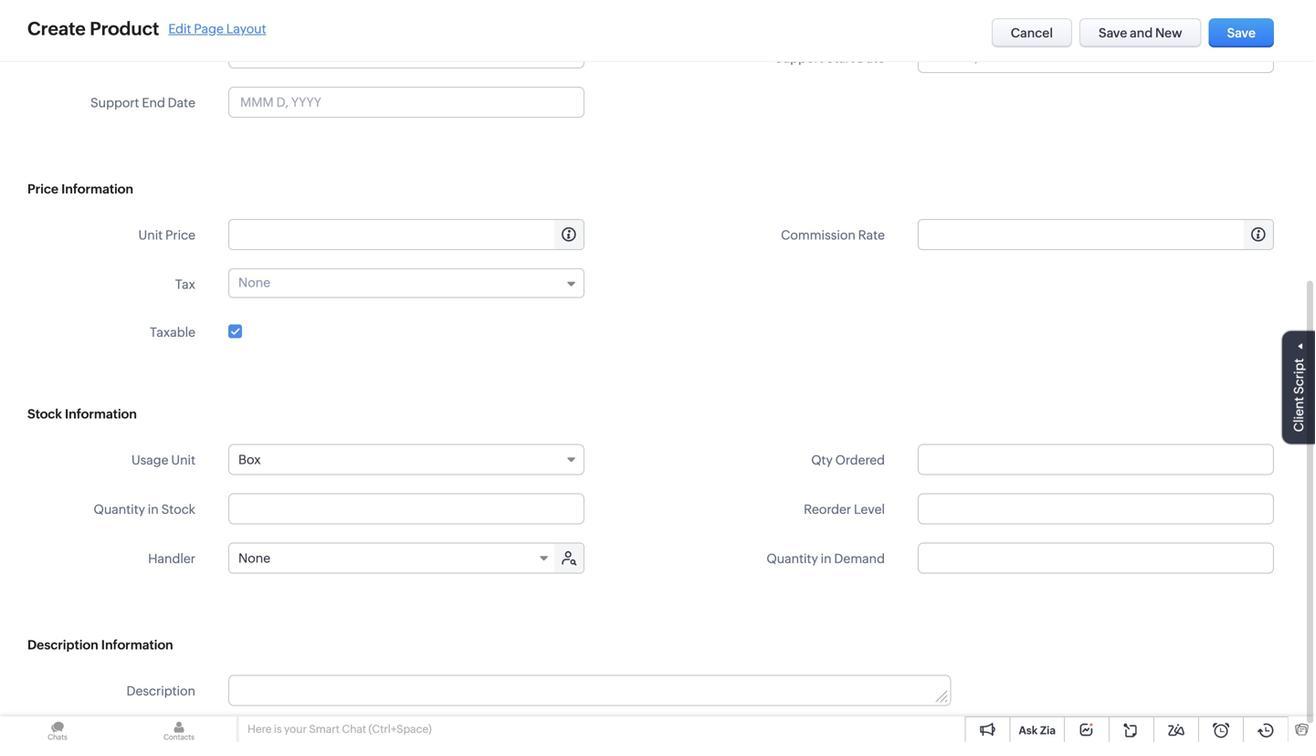 Task type: vqa. For each thing, say whether or not it's contained in the screenshot.
a within . In which module do you want to create a record?
no



Task type: describe. For each thing, give the bounding box(es) containing it.
chat
[[342, 724, 366, 736]]

support start date
[[775, 51, 885, 65]]

end for sales
[[142, 46, 165, 61]]

mmm d, yyyy text field for sales end date
[[228, 37, 585, 69]]

in for demand
[[821, 552, 832, 566]]

0 vertical spatial unit
[[138, 228, 163, 243]]

chats image
[[0, 717, 115, 743]]

in for stock
[[148, 502, 159, 517]]

reorder level
[[804, 502, 885, 517]]

None field
[[229, 544, 556, 573]]

box
[[238, 453, 261, 467]]

rate
[[858, 228, 885, 243]]

commission
[[781, 228, 856, 243]]

0 horizontal spatial stock
[[27, 407, 62, 421]]

mmm d, yyyy text field for support start date
[[918, 42, 1274, 73]]

save for save and new
[[1099, 26, 1128, 40]]

usage unit
[[132, 453, 196, 468]]

0 vertical spatial price
[[27, 182, 59, 196]]

support for support end date
[[90, 95, 139, 110]]

sales
[[108, 46, 139, 61]]

smart
[[309, 724, 340, 736]]

description for description
[[126, 684, 196, 699]]

1 horizontal spatial unit
[[171, 453, 196, 468]]

cancel
[[1011, 26, 1053, 40]]

tax
[[175, 277, 196, 292]]

1 horizontal spatial price
[[165, 228, 196, 243]]

taxable
[[150, 325, 196, 340]]

save and new
[[1099, 26, 1183, 40]]

edit
[[168, 21, 191, 36]]

information for stock information
[[65, 407, 137, 421]]

ask zia
[[1019, 725, 1056, 737]]

quantity for quantity in stock
[[94, 502, 145, 517]]

qty
[[811, 453, 833, 468]]

stock information
[[27, 407, 137, 421]]

zia
[[1041, 725, 1056, 737]]

date for sales end date
[[168, 46, 196, 61]]

create
[[27, 18, 86, 39]]

price information
[[27, 182, 133, 196]]

(ctrl+space)
[[369, 724, 432, 736]]

information for description information
[[101, 638, 173, 653]]

start
[[826, 51, 855, 65]]

and
[[1130, 26, 1153, 40]]

edit page layout link
[[168, 21, 266, 36]]

handler
[[148, 552, 196, 566]]

ask
[[1019, 725, 1038, 737]]

quantity in demand
[[767, 552, 885, 566]]

page
[[194, 21, 224, 36]]

1 vertical spatial stock
[[161, 502, 196, 517]]



Task type: locate. For each thing, give the bounding box(es) containing it.
0 horizontal spatial quantity
[[94, 502, 145, 517]]

0 vertical spatial support
[[775, 51, 824, 65]]

description information
[[27, 638, 173, 653]]

1 horizontal spatial quantity
[[767, 552, 818, 566]]

0 vertical spatial information
[[61, 182, 133, 196]]

2 end from the top
[[142, 95, 165, 110]]

description
[[27, 638, 98, 653], [126, 684, 196, 699]]

commission rate
[[781, 228, 885, 243]]

1 end from the top
[[142, 46, 165, 61]]

none
[[238, 551, 271, 566]]

0 horizontal spatial unit
[[138, 228, 163, 243]]

level
[[854, 502, 885, 517]]

in
[[148, 502, 159, 517], [821, 552, 832, 566]]

support left start at right top
[[775, 51, 824, 65]]

end down "create product edit page layout"
[[142, 46, 165, 61]]

date right start at right top
[[858, 51, 885, 65]]

1 vertical spatial description
[[126, 684, 196, 699]]

support for support start date
[[775, 51, 824, 65]]

unit
[[138, 228, 163, 243], [171, 453, 196, 468]]

None text field
[[238, 275, 555, 290]]

MMM D, YYYY text field
[[918, 0, 1274, 24], [228, 37, 585, 69], [918, 42, 1274, 73], [228, 87, 585, 118]]

contacts image
[[122, 717, 237, 743]]

qty ordered
[[811, 453, 885, 468]]

1 vertical spatial end
[[142, 95, 165, 110]]

save button
[[1209, 18, 1274, 48]]

None field
[[229, 270, 584, 297]]

1 horizontal spatial save
[[1228, 26, 1256, 40]]

price
[[27, 182, 59, 196], [165, 228, 196, 243]]

1 vertical spatial unit
[[171, 453, 196, 468]]

save left and
[[1099, 26, 1128, 40]]

1 vertical spatial quantity
[[767, 552, 818, 566]]

new
[[1156, 26, 1183, 40]]

unit price
[[138, 228, 196, 243]]

here is your smart chat (ctrl+space)
[[248, 724, 432, 736]]

1 horizontal spatial support
[[775, 51, 824, 65]]

save
[[1099, 26, 1128, 40], [1228, 26, 1256, 40]]

demand
[[835, 552, 885, 566]]

end
[[142, 46, 165, 61], [142, 95, 165, 110]]

usage
[[132, 453, 169, 468]]

client
[[1292, 397, 1306, 432]]

1 vertical spatial price
[[165, 228, 196, 243]]

1 vertical spatial in
[[821, 552, 832, 566]]

0 horizontal spatial support
[[90, 95, 139, 110]]

end for support
[[142, 95, 165, 110]]

1 horizontal spatial description
[[126, 684, 196, 699]]

2 vertical spatial information
[[101, 638, 173, 653]]

0 vertical spatial in
[[148, 502, 159, 517]]

quantity
[[94, 502, 145, 517], [767, 552, 818, 566]]

information for price information
[[61, 182, 133, 196]]

1 vertical spatial information
[[65, 407, 137, 421]]

quantity down reorder
[[767, 552, 818, 566]]

None text field
[[229, 220, 584, 249], [918, 444, 1274, 475], [228, 494, 585, 525], [918, 494, 1274, 525], [918, 543, 1274, 574], [229, 220, 584, 249], [918, 444, 1274, 475], [228, 494, 585, 525], [918, 494, 1274, 525], [918, 543, 1274, 574]]

1 horizontal spatial in
[[821, 552, 832, 566]]

date for support start date
[[858, 51, 885, 65]]

support down 'sales'
[[90, 95, 139, 110]]

support end date
[[90, 95, 196, 110]]

is
[[274, 724, 282, 736]]

reorder
[[804, 502, 852, 517]]

0 vertical spatial quantity
[[94, 502, 145, 517]]

date for support end date
[[168, 95, 196, 110]]

save right new
[[1228, 26, 1256, 40]]

stock
[[27, 407, 62, 421], [161, 502, 196, 517]]

create product edit page layout
[[27, 18, 266, 39]]

0 horizontal spatial price
[[27, 182, 59, 196]]

date
[[168, 46, 196, 61], [858, 51, 885, 65], [168, 95, 196, 110]]

ordered
[[836, 453, 885, 468]]

cancel button
[[992, 18, 1073, 48]]

your
[[284, 724, 307, 736]]

in left demand
[[821, 552, 832, 566]]

description up chats image on the left of page
[[27, 638, 98, 653]]

in down usage
[[148, 502, 159, 517]]

0 vertical spatial stock
[[27, 407, 62, 421]]

save and new button
[[1080, 18, 1202, 48]]

date down "edit"
[[168, 46, 196, 61]]

information
[[61, 182, 133, 196], [65, 407, 137, 421], [101, 638, 173, 653]]

date down "sales end date"
[[168, 95, 196, 110]]

1 save from the left
[[1099, 26, 1128, 40]]

end down "sales end date"
[[142, 95, 165, 110]]

0 horizontal spatial description
[[27, 638, 98, 653]]

quantity down usage
[[94, 502, 145, 517]]

0 horizontal spatial in
[[148, 502, 159, 517]]

0 vertical spatial end
[[142, 46, 165, 61]]

layout
[[226, 21, 266, 36]]

quantity for quantity in demand
[[767, 552, 818, 566]]

description up contacts image in the left bottom of the page
[[126, 684, 196, 699]]

0 vertical spatial description
[[27, 638, 98, 653]]

client script
[[1292, 359, 1306, 432]]

1 vertical spatial support
[[90, 95, 139, 110]]

here
[[248, 724, 272, 736]]

Box field
[[228, 444, 585, 475]]

mmm d, yyyy text field for support end date
[[228, 87, 585, 118]]

0 horizontal spatial save
[[1099, 26, 1128, 40]]

save for save
[[1228, 26, 1256, 40]]

sales end date
[[108, 46, 196, 61]]

description for description information
[[27, 638, 98, 653]]

2 save from the left
[[1228, 26, 1256, 40]]

script
[[1292, 359, 1306, 395]]

1 horizontal spatial stock
[[161, 502, 196, 517]]

support
[[775, 51, 824, 65], [90, 95, 139, 110]]

None text field
[[919, 220, 1274, 249], [229, 676, 951, 706], [919, 220, 1274, 249], [229, 676, 951, 706]]

product
[[90, 18, 159, 39]]

quantity in stock
[[94, 502, 196, 517]]



